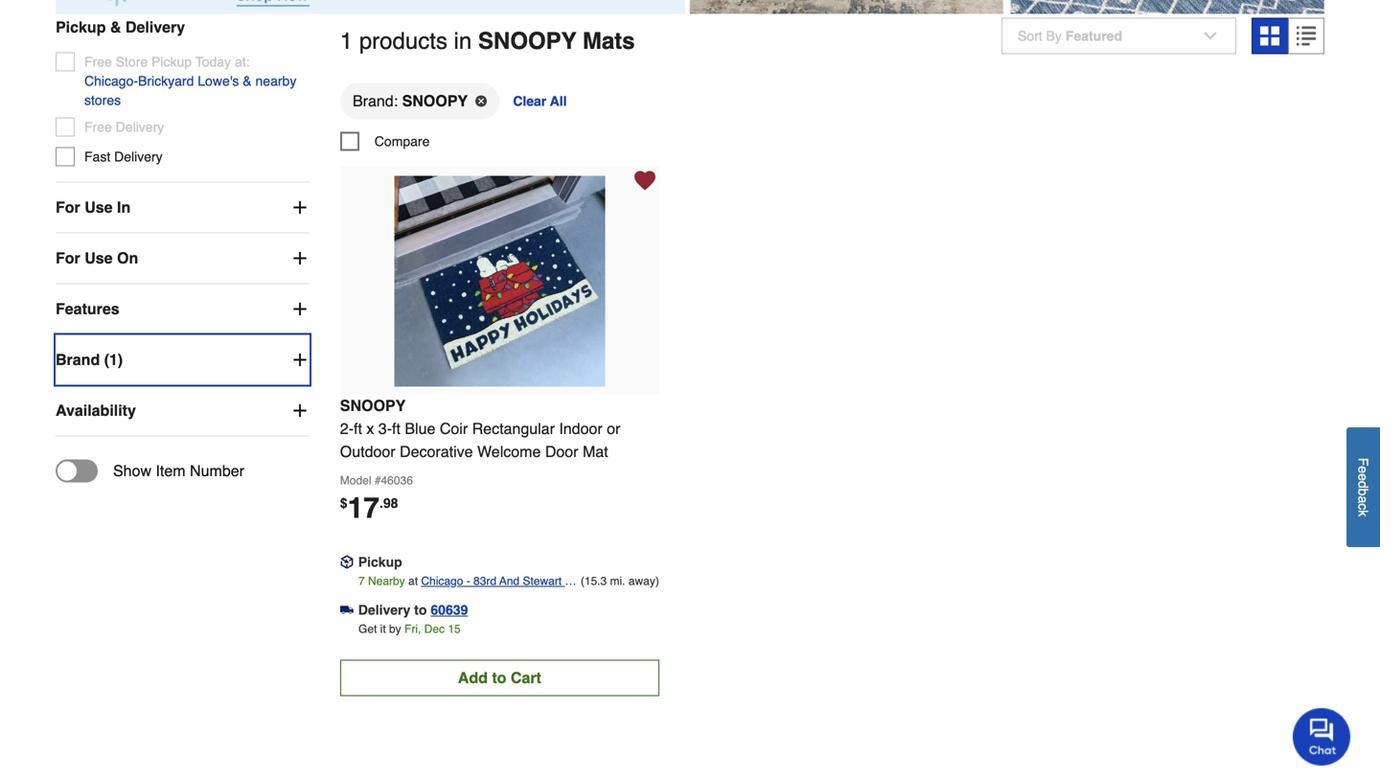 Task type: vqa. For each thing, say whether or not it's contained in the screenshot.
the rightmost the &
yes



Task type: describe. For each thing, give the bounding box(es) containing it.
mat
[[583, 443, 609, 461]]

compare
[[375, 134, 430, 149]]

clear all button
[[511, 82, 569, 120]]

lowe's inside 7 nearby at chicago - 83rd and stewart lowe's
[[421, 594, 457, 607]]

#
[[375, 474, 381, 488]]

b
[[1357, 489, 1372, 496]]

stores
[[84, 93, 121, 108]]

for for for use in
[[56, 199, 80, 216]]

.98
[[380, 496, 398, 511]]

2 e from the top
[[1357, 474, 1372, 481]]

for use on
[[56, 249, 138, 267]]

brand: snoopy
[[353, 92, 468, 110]]

f e e d b a c k
[[1357, 458, 1372, 517]]

17
[[348, 492, 380, 525]]

clear
[[513, 93, 547, 109]]

model
[[340, 474, 372, 488]]

chicago - 83rd and stewart lowe's button
[[421, 572, 578, 607]]

free for free delivery
[[84, 119, 112, 135]]

features
[[56, 300, 120, 318]]

add to cart
[[458, 669, 542, 687]]

f e e d b a c k button
[[1347, 428, 1381, 547]]

plus image for on
[[290, 249, 310, 268]]

dec
[[425, 623, 445, 636]]

3-
[[379, 420, 392, 438]]

k
[[1357, 510, 1372, 517]]

pickup image
[[340, 556, 354, 569]]

mats
[[583, 28, 635, 54]]

snoopy inside snoopy 2-ft x 3-ft blue coir rectangular indoor or outdoor decorative welcome door mat
[[340, 397, 406, 415]]

products
[[359, 28, 448, 54]]

plus image inside availability button
[[290, 401, 310, 421]]

free delivery
[[84, 119, 164, 135]]

close circle filled image
[[476, 95, 487, 107]]

decorative
[[400, 443, 473, 461]]

1 ft from the left
[[354, 420, 362, 438]]

nearby
[[256, 73, 297, 89]]

-
[[467, 575, 471, 588]]

outdoor
[[340, 443, 396, 461]]

for use on button
[[56, 234, 310, 283]]

0 vertical spatial &
[[110, 18, 121, 36]]

46036
[[381, 474, 413, 488]]

brand (1)
[[56, 351, 123, 369]]

2-
[[340, 420, 354, 438]]

to for add
[[492, 669, 507, 687]]

welcome
[[478, 443, 541, 461]]

delivery up free store pickup today at:
[[126, 18, 185, 36]]

brand
[[56, 351, 100, 369]]

cart
[[511, 669, 542, 687]]

or
[[607, 420, 621, 438]]

stewart
[[523, 575, 562, 588]]

a
[[1357, 496, 1372, 504]]

all
[[550, 93, 567, 109]]

use for in
[[85, 199, 113, 216]]

features button
[[56, 284, 310, 334]]

x
[[367, 420, 374, 438]]

to for delivery
[[414, 603, 427, 618]]

for for for use on
[[56, 249, 80, 267]]

delivery up it
[[358, 603, 411, 618]]

(15.3 mi. away)
[[578, 575, 660, 588]]

heart filled image
[[635, 170, 656, 191]]

get
[[359, 623, 377, 636]]

1
[[340, 28, 353, 54]]

d
[[1357, 481, 1372, 489]]

number
[[190, 462, 244, 480]]

1 horizontal spatial pickup
[[152, 54, 192, 70]]

mi.
[[610, 575, 626, 588]]

show item number element
[[56, 460, 244, 483]]

15
[[448, 623, 461, 636]]

plus image for brand
[[290, 351, 310, 370]]

snoopy inside list box
[[402, 92, 468, 110]]

snoopy 2-ft x 3-ft blue coir rectangular indoor or outdoor decorative welcome door mat
[[340, 397, 621, 461]]

availability button
[[56, 386, 310, 436]]

brand:
[[353, 92, 398, 110]]

rectangular
[[472, 420, 555, 438]]

coir
[[440, 420, 468, 438]]

item
[[156, 462, 186, 480]]

snoopy 2-ft x 3-ft blue coir rectangular indoor or outdoor decorative welcome door mat image
[[394, 176, 605, 387]]

door
[[546, 443, 579, 461]]

it
[[380, 623, 386, 636]]

indoor
[[559, 420, 603, 438]]

add
[[458, 669, 488, 687]]

(1)
[[104, 351, 123, 369]]

2 ft from the left
[[392, 420, 401, 438]]

83rd
[[474, 575, 497, 588]]



Task type: locate. For each thing, give the bounding box(es) containing it.
truck filled image
[[340, 604, 354, 617]]

pickup
[[56, 18, 106, 36], [152, 54, 192, 70], [358, 555, 403, 570]]

show
[[113, 462, 152, 480]]

plus image
[[290, 300, 310, 319], [290, 351, 310, 370]]

clear all
[[513, 93, 567, 109]]

and
[[500, 575, 520, 588]]

0 vertical spatial free
[[84, 54, 112, 70]]

$ 17 .98
[[340, 492, 398, 525]]

1 horizontal spatial to
[[492, 669, 507, 687]]

1 horizontal spatial &
[[243, 73, 252, 89]]

2 free from the top
[[84, 119, 112, 135]]

& inside chicago-brickyard lowe's & nearby stores
[[243, 73, 252, 89]]

0 horizontal spatial pickup
[[56, 18, 106, 36]]

1 vertical spatial &
[[243, 73, 252, 89]]

60639 button
[[431, 601, 468, 620]]

2 vertical spatial snoopy
[[340, 397, 406, 415]]

fast delivery
[[84, 149, 163, 165]]

0 vertical spatial plus image
[[290, 198, 310, 217]]

for use in button
[[56, 183, 310, 233]]

in
[[117, 199, 131, 216]]

7
[[359, 575, 365, 588]]

lowe's
[[198, 73, 239, 89], [421, 594, 457, 607]]

free up "chicago-"
[[84, 54, 112, 70]]

free down 'stores' at left top
[[84, 119, 112, 135]]

at
[[409, 575, 418, 588]]

for left the in
[[56, 199, 80, 216]]

0 vertical spatial lowe's
[[198, 73, 239, 89]]

1 vertical spatial snoopy
[[402, 92, 468, 110]]

0 horizontal spatial to
[[414, 603, 427, 618]]

chicago-
[[84, 73, 138, 89]]

0 vertical spatial for
[[56, 199, 80, 216]]

list box containing brand:
[[340, 82, 1325, 132]]

0 vertical spatial plus image
[[290, 300, 310, 319]]

snoopy up x
[[340, 397, 406, 415]]

free
[[84, 54, 112, 70], [84, 119, 112, 135]]

free store pickup today at:
[[84, 54, 250, 70]]

lowe's down today
[[198, 73, 239, 89]]

pickup up brickyard
[[152, 54, 192, 70]]

chicago-brickyard lowe's & nearby stores
[[84, 73, 297, 108]]

5014672867 element
[[340, 132, 430, 151]]

by
[[389, 623, 402, 636]]

use
[[85, 199, 113, 216], [85, 249, 113, 267]]

f
[[1357, 458, 1372, 466]]

1 vertical spatial for
[[56, 249, 80, 267]]

& down at:
[[243, 73, 252, 89]]

0 vertical spatial use
[[85, 199, 113, 216]]

snoopy left the close circle filled icon
[[402, 92, 468, 110]]

lowe's down chicago
[[421, 594, 457, 607]]

1 vertical spatial free
[[84, 119, 112, 135]]

use left on
[[85, 249, 113, 267]]

on
[[117, 249, 138, 267]]

model # 46036
[[340, 474, 413, 488]]

delivery down free delivery
[[114, 149, 163, 165]]

lowe's inside chicago-brickyard lowe's & nearby stores
[[198, 73, 239, 89]]

away)
[[629, 575, 660, 588]]

1 plus image from the top
[[290, 198, 310, 217]]

2 vertical spatial pickup
[[358, 555, 403, 570]]

at:
[[235, 54, 250, 70]]

plus image
[[290, 198, 310, 217], [290, 249, 310, 268], [290, 401, 310, 421]]

2 horizontal spatial pickup
[[358, 555, 403, 570]]

2 plus image from the top
[[290, 351, 310, 370]]

blue
[[405, 420, 436, 438]]

for use in
[[56, 199, 131, 216]]

use left the in
[[85, 199, 113, 216]]

1 vertical spatial use
[[85, 249, 113, 267]]

plus image inside for use on button
[[290, 249, 310, 268]]

pickup & delivery
[[56, 18, 185, 36]]

$
[[340, 496, 348, 511]]

1 vertical spatial pickup
[[152, 54, 192, 70]]

pickup for pickup
[[358, 555, 403, 570]]

for up features
[[56, 249, 80, 267]]

add to cart button
[[340, 660, 660, 697]]

0 vertical spatial pickup
[[56, 18, 106, 36]]

to up fri,
[[414, 603, 427, 618]]

chat invite button image
[[1294, 708, 1352, 766]]

(15.3
[[581, 575, 607, 588]]

pickup up nearby
[[358, 555, 403, 570]]

for inside button
[[56, 249, 80, 267]]

actual price $17.98 element
[[340, 492, 398, 525]]

2 use from the top
[[85, 249, 113, 267]]

snoopy
[[478, 28, 577, 54], [402, 92, 468, 110], [340, 397, 406, 415]]

get it by fri, dec 15
[[359, 623, 461, 636]]

advertisement region
[[56, 0, 1325, 18]]

1 vertical spatial plus image
[[290, 249, 310, 268]]

2 vertical spatial plus image
[[290, 401, 310, 421]]

1 plus image from the top
[[290, 300, 310, 319]]

free for free store pickup today at:
[[84, 54, 112, 70]]

2 plus image from the top
[[290, 249, 310, 268]]

ft left x
[[354, 420, 362, 438]]

0 vertical spatial snoopy
[[478, 28, 577, 54]]

use inside "button"
[[85, 199, 113, 216]]

&
[[110, 18, 121, 36], [243, 73, 252, 89]]

1 vertical spatial lowe's
[[421, 594, 457, 607]]

1 free from the top
[[84, 54, 112, 70]]

0 horizontal spatial ft
[[354, 420, 362, 438]]

list box
[[340, 82, 1325, 132]]

store
[[116, 54, 148, 70]]

7 nearby at chicago - 83rd and stewart lowe's
[[359, 575, 565, 607]]

e up the b
[[1357, 474, 1372, 481]]

c
[[1357, 504, 1372, 510]]

chicago-brickyard lowe's & nearby stores button
[[84, 71, 310, 110]]

ft left blue
[[392, 420, 401, 438]]

ft
[[354, 420, 362, 438], [392, 420, 401, 438]]

availability
[[56, 402, 136, 420]]

pickup up "chicago-"
[[56, 18, 106, 36]]

plus image for features
[[290, 300, 310, 319]]

1 vertical spatial plus image
[[290, 351, 310, 370]]

show item number
[[113, 462, 244, 480]]

use inside button
[[85, 249, 113, 267]]

& up store
[[110, 18, 121, 36]]

nearby
[[368, 575, 405, 588]]

plus image inside for use in "button"
[[290, 198, 310, 217]]

1 for from the top
[[56, 199, 80, 216]]

to
[[414, 603, 427, 618], [492, 669, 507, 687]]

1 e from the top
[[1357, 466, 1372, 474]]

1 vertical spatial to
[[492, 669, 507, 687]]

pickup for pickup & delivery
[[56, 18, 106, 36]]

60639
[[431, 603, 468, 618]]

for inside "button"
[[56, 199, 80, 216]]

e
[[1357, 466, 1372, 474], [1357, 474, 1372, 481]]

delivery to 60639
[[358, 603, 468, 618]]

snoopy up clear
[[478, 28, 577, 54]]

0 horizontal spatial &
[[110, 18, 121, 36]]

brickyard
[[138, 73, 194, 89]]

1 use from the top
[[85, 199, 113, 216]]

use for on
[[85, 249, 113, 267]]

chicago
[[421, 575, 464, 588]]

1 products in snoopy mats
[[340, 28, 635, 54]]

delivery
[[126, 18, 185, 36], [116, 119, 164, 135], [114, 149, 163, 165], [358, 603, 411, 618]]

to right the add
[[492, 669, 507, 687]]

fri,
[[405, 623, 421, 636]]

2 for from the top
[[56, 249, 80, 267]]

list view image
[[1298, 26, 1317, 46]]

fast
[[84, 149, 111, 165]]

3 plus image from the top
[[290, 401, 310, 421]]

grid view image
[[1261, 26, 1280, 46]]

in
[[454, 28, 472, 54]]

plus image for in
[[290, 198, 310, 217]]

today
[[195, 54, 231, 70]]

1 horizontal spatial ft
[[392, 420, 401, 438]]

delivery up fast delivery
[[116, 119, 164, 135]]

1 horizontal spatial lowe's
[[421, 594, 457, 607]]

e up d
[[1357, 466, 1372, 474]]

to inside button
[[492, 669, 507, 687]]

0 horizontal spatial lowe's
[[198, 73, 239, 89]]

plus image inside features "button"
[[290, 300, 310, 319]]

0 vertical spatial to
[[414, 603, 427, 618]]



